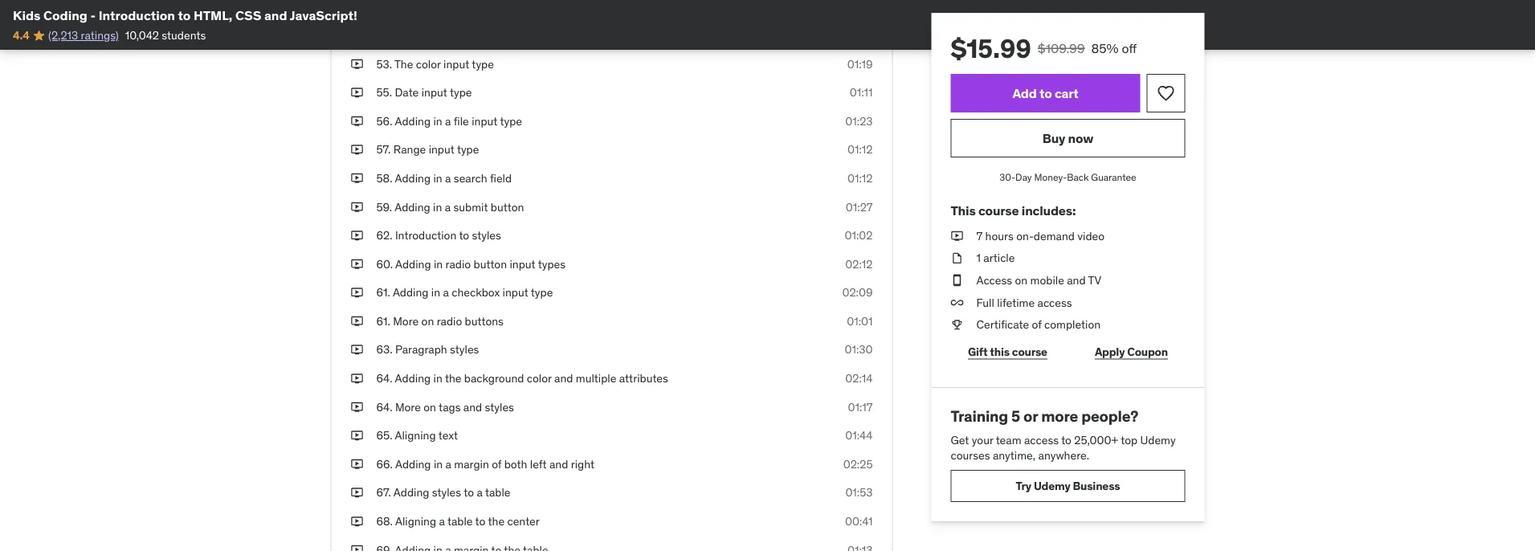 Task type: vqa. For each thing, say whether or not it's contained in the screenshot.
small icon associated with Subcategory
no



Task type: describe. For each thing, give the bounding box(es) containing it.
a for submit
[[445, 199, 451, 214]]

xsmall image for 61. more on radio buttons
[[351, 314, 364, 329]]

add to cart button
[[951, 74, 1141, 113]]

and right tags
[[464, 400, 482, 414]]

xsmall image for 61. adding in a checkbox input type
[[351, 285, 364, 301]]

01:02
[[845, 228, 873, 243]]

wishlist image
[[1157, 84, 1176, 103]]

gift this course
[[968, 344, 1048, 359]]

this course includes:
[[951, 202, 1076, 219]]

course inside gift this course link
[[1012, 344, 1048, 359]]

in for checkbox
[[431, 285, 440, 300]]

margin
[[454, 457, 489, 471]]

xsmall image for 66. adding in a margin of both left and right
[[351, 457, 364, 472]]

in for search
[[434, 171, 443, 185]]

input up 55. date input type
[[444, 56, 470, 71]]

this
[[990, 344, 1010, 359]]

both
[[504, 457, 527, 471]]

62.
[[376, 228, 393, 243]]

59. adding in a submit button
[[376, 199, 524, 214]]

input left the types
[[510, 257, 536, 271]]

or
[[1024, 407, 1038, 426]]

aligning for 68.
[[395, 514, 436, 529]]

1 horizontal spatial table
[[485, 486, 511, 500]]

students
[[162, 28, 206, 43]]

styles down buttons on the bottom of the page
[[450, 343, 479, 357]]

55.
[[376, 85, 392, 100]]

xsmall image for 59. adding in a submit button
[[351, 199, 364, 215]]

xsmall image for 56. adding in a file input type
[[351, 113, 364, 129]]

checkbox
[[452, 285, 500, 300]]

1 horizontal spatial introduction
[[395, 228, 457, 243]]

to up students
[[178, 7, 191, 23]]

58.
[[376, 171, 393, 185]]

on for 01:01
[[422, 314, 434, 328]]

and right css on the left of page
[[264, 7, 287, 23]]

0 vertical spatial of
[[1032, 317, 1042, 332]]

67.
[[376, 486, 391, 500]]

30-day money-back guarantee
[[1000, 171, 1137, 183]]

61. more on radio buttons
[[376, 314, 504, 328]]

1 vertical spatial button
[[474, 257, 507, 271]]

includes:
[[1022, 202, 1076, 219]]

types
[[538, 257, 566, 271]]

60.
[[376, 257, 393, 271]]

xsmall image for 64. more on tags and styles
[[351, 399, 364, 415]]

a for search
[[445, 171, 451, 185]]

input right the date
[[422, 85, 447, 100]]

5
[[1012, 407, 1021, 426]]

to down margin
[[464, 486, 474, 500]]

01:23
[[846, 114, 873, 128]]

gift
[[968, 344, 988, 359]]

$15.99
[[951, 32, 1032, 64]]

02:12
[[846, 257, 873, 271]]

more for 61.
[[393, 314, 419, 328]]

in for margin
[[434, 457, 443, 471]]

html,
[[194, 7, 233, 23]]

on-
[[1017, 229, 1034, 243]]

center
[[507, 514, 540, 529]]

input right checkbox
[[503, 285, 529, 300]]

styles up 60. adding in radio button input types
[[472, 228, 501, 243]]

to down submit
[[459, 228, 469, 243]]

01:17
[[848, 400, 873, 414]]

61. for 61. more on radio buttons
[[376, 314, 390, 328]]

55. date input type
[[376, 85, 472, 100]]

video
[[1078, 229, 1105, 243]]

paragraph
[[395, 343, 447, 357]]

63.
[[376, 343, 393, 357]]

xsmall image for 60. adding in radio button input types
[[351, 256, 364, 272]]

64. for 64. adding in the background color and multiple attributes
[[376, 371, 393, 386]]

team
[[996, 433, 1022, 447]]

01:30
[[845, 343, 873, 357]]

try udemy business
[[1016, 479, 1121, 493]]

in for submit
[[433, 199, 442, 214]]

xsmall image for 65. aligning text
[[351, 428, 364, 444]]

apply coupon button
[[1078, 336, 1186, 368]]

now
[[1069, 130, 1094, 146]]

apply coupon
[[1095, 344, 1168, 359]]

1
[[977, 251, 981, 265]]

64. more on tags and styles
[[376, 400, 514, 414]]

search
[[454, 171, 488, 185]]

buy now
[[1043, 130, 1094, 146]]

range
[[394, 142, 426, 157]]

field
[[490, 171, 512, 185]]

gift this course link
[[951, 336, 1065, 368]]

buttons
[[465, 314, 504, 328]]

training 5 or more people? get your team access to 25,000+ top udemy courses anytime, anywhere.
[[951, 407, 1176, 463]]

and left "tv"
[[1067, 273, 1086, 287]]

00:41
[[845, 514, 873, 529]]

try udemy business link
[[951, 470, 1186, 502]]

tags
[[439, 400, 461, 414]]

add to cart
[[1013, 85, 1079, 101]]

in for background
[[434, 371, 443, 386]]

background
[[464, 371, 524, 386]]

attributes
[[619, 371, 668, 386]]

56. adding in a file input type
[[376, 114, 522, 128]]

xsmall image for 55. date input type
[[351, 85, 364, 100]]

01:01
[[847, 314, 873, 328]]

styles up 68. aligning a table to the center
[[432, 486, 461, 500]]

xsmall image for 53. the color input type
[[351, 56, 364, 72]]

adding for 59.
[[395, 199, 431, 214]]

buy
[[1043, 130, 1066, 146]]

xsmall image for 63. paragraph styles
[[351, 342, 364, 358]]

01:11
[[850, 85, 873, 100]]

adding for 61.
[[393, 285, 429, 300]]

01:44
[[846, 428, 873, 443]]

adding for 67.
[[394, 486, 429, 500]]

85%
[[1092, 40, 1119, 56]]

submit
[[454, 199, 488, 214]]

type right file
[[500, 114, 522, 128]]

4.4
[[13, 28, 29, 43]]

a down 67. adding styles to a table
[[439, 514, 445, 529]]

to inside button
[[1040, 85, 1052, 101]]

68. aligning a table to the center
[[376, 514, 540, 529]]

full
[[977, 295, 995, 310]]

1 vertical spatial the
[[488, 514, 505, 529]]

date
[[395, 85, 419, 100]]

javascript!
[[290, 7, 357, 23]]

input up 58. adding in a search field
[[429, 142, 455, 157]]

to inside the training 5 or more people? get your team access to 25,000+ top udemy courses anytime, anywhere.
[[1062, 433, 1072, 447]]

xsmall image for 64. adding in the background color and multiple attributes
[[351, 371, 364, 386]]

-
[[90, 7, 96, 23]]



Task type: locate. For each thing, give the bounding box(es) containing it.
anywhere.
[[1039, 448, 1090, 463]]

(2,213
[[48, 28, 78, 43]]

color right the
[[416, 56, 441, 71]]

0 horizontal spatial introduction
[[99, 7, 175, 23]]

1 vertical spatial aligning
[[395, 514, 436, 529]]

in for button
[[434, 257, 443, 271]]

and left multiple at the bottom of page
[[555, 371, 573, 386]]

adding for 58.
[[395, 171, 431, 185]]

of down full lifetime access
[[1032, 317, 1042, 332]]

introduction up 10,042 on the left of page
[[99, 7, 175, 23]]

course down the certificate of completion
[[1012, 344, 1048, 359]]

65. aligning text
[[376, 428, 458, 443]]

xsmall image for 62. introduction to styles
[[351, 228, 364, 243]]

adding right 60.
[[395, 257, 431, 271]]

65.
[[376, 428, 393, 443]]

radio down the 61. adding in a checkbox input type
[[437, 314, 462, 328]]

68.
[[376, 514, 393, 529]]

in left file
[[434, 114, 443, 128]]

udemy right try
[[1034, 479, 1071, 493]]

kids
[[13, 7, 41, 23]]

7 hours on-demand video
[[977, 229, 1105, 243]]

coupon
[[1128, 344, 1168, 359]]

tv
[[1089, 273, 1102, 287]]

1 01:12 from the top
[[848, 142, 873, 157]]

button up checkbox
[[474, 257, 507, 271]]

the up tags
[[445, 371, 462, 386]]

to left the center
[[475, 514, 486, 529]]

training
[[951, 407, 1009, 426]]

aligning right 68.
[[395, 514, 436, 529]]

$15.99 $109.99 85% off
[[951, 32, 1137, 64]]

02:09
[[843, 285, 873, 300]]

25,000+
[[1075, 433, 1119, 447]]

adding right 58.
[[395, 171, 431, 185]]

adding for 66.
[[395, 457, 431, 471]]

xsmall image for 58. adding in a search field
[[351, 170, 364, 186]]

cart
[[1055, 85, 1079, 101]]

0 vertical spatial introduction
[[99, 7, 175, 23]]

(2,213 ratings)
[[48, 28, 119, 43]]

a down 66. adding in a margin of both left and right
[[477, 486, 483, 500]]

access down mobile
[[1038, 295, 1073, 310]]

xsmall image for 57. range input type
[[351, 142, 364, 158]]

a up 61. more on radio buttons
[[443, 285, 449, 300]]

udemy inside the training 5 or more people? get your team access to 25,000+ top udemy courses anytime, anywhere.
[[1141, 433, 1176, 447]]

0 horizontal spatial udemy
[[1034, 479, 1071, 493]]

0 vertical spatial 61.
[[376, 285, 390, 300]]

of left both
[[492, 457, 502, 471]]

text
[[439, 428, 458, 443]]

0 vertical spatial color
[[416, 56, 441, 71]]

type up 55. date input type
[[472, 56, 494, 71]]

a for margin
[[446, 457, 452, 471]]

a left submit
[[445, 199, 451, 214]]

on
[[1015, 273, 1028, 287], [422, 314, 434, 328], [424, 400, 436, 414]]

hours
[[986, 229, 1014, 243]]

styles
[[472, 228, 501, 243], [450, 343, 479, 357], [485, 400, 514, 414], [432, 486, 461, 500]]

type up file
[[450, 85, 472, 100]]

0 horizontal spatial table
[[448, 514, 473, 529]]

0 vertical spatial the
[[445, 371, 462, 386]]

full lifetime access
[[977, 295, 1073, 310]]

money-
[[1035, 171, 1067, 183]]

01:53
[[846, 486, 873, 500]]

64. adding in the background color and multiple attributes
[[376, 371, 668, 386]]

a left file
[[445, 114, 451, 128]]

access down or
[[1025, 433, 1059, 447]]

adding
[[395, 114, 431, 128], [395, 171, 431, 185], [395, 199, 431, 214], [395, 257, 431, 271], [393, 285, 429, 300], [395, 371, 431, 386], [395, 457, 431, 471], [394, 486, 429, 500]]

button down field on the top
[[491, 199, 524, 214]]

anytime,
[[993, 448, 1036, 463]]

01:12 down 01:23
[[848, 142, 873, 157]]

1 61. from the top
[[376, 285, 390, 300]]

more for 64.
[[395, 400, 421, 414]]

type up search
[[457, 142, 479, 157]]

66.
[[376, 457, 393, 471]]

a left search
[[445, 171, 451, 185]]

more up 65. aligning text
[[395, 400, 421, 414]]

more up paragraph
[[393, 314, 419, 328]]

0 vertical spatial button
[[491, 199, 524, 214]]

1 vertical spatial table
[[448, 514, 473, 529]]

to up anywhere.
[[1062, 433, 1072, 447]]

02:25
[[844, 457, 873, 471]]

input right file
[[472, 114, 498, 128]]

01:12 for 57. range input type
[[848, 142, 873, 157]]

1 vertical spatial of
[[492, 457, 502, 471]]

57.
[[376, 142, 391, 157]]

10,042
[[125, 28, 159, 43]]

in
[[434, 114, 443, 128], [434, 171, 443, 185], [433, 199, 442, 214], [434, 257, 443, 271], [431, 285, 440, 300], [434, 371, 443, 386], [434, 457, 443, 471]]

01:19
[[848, 56, 873, 71]]

64. up 65.
[[376, 400, 393, 414]]

0 vertical spatial radio
[[446, 257, 471, 271]]

1 vertical spatial 64.
[[376, 400, 393, 414]]

on up 63. paragraph styles
[[422, 314, 434, 328]]

64. down 63.
[[376, 371, 393, 386]]

0 vertical spatial udemy
[[1141, 433, 1176, 447]]

01:12 for 58. adding in a search field
[[848, 171, 873, 185]]

1 vertical spatial color
[[527, 371, 552, 386]]

01:12 up 01:27
[[848, 171, 873, 185]]

1 vertical spatial access
[[1025, 433, 1059, 447]]

1 aligning from the top
[[395, 428, 436, 443]]

the left the center
[[488, 514, 505, 529]]

try
[[1016, 479, 1032, 493]]

1 horizontal spatial the
[[488, 514, 505, 529]]

of
[[1032, 317, 1042, 332], [492, 457, 502, 471]]

61. for 61. adding in a checkbox input type
[[376, 285, 390, 300]]

guarantee
[[1092, 171, 1137, 183]]

2 01:12 from the top
[[848, 171, 873, 185]]

in up 61. more on radio buttons
[[431, 285, 440, 300]]

1 vertical spatial more
[[395, 400, 421, 414]]

on left tags
[[424, 400, 436, 414]]

61.
[[376, 285, 390, 300], [376, 314, 390, 328]]

to left cart
[[1040, 85, 1052, 101]]

styles down background
[[485, 400, 514, 414]]

table down 66. adding in a margin of both left and right
[[485, 486, 511, 500]]

1 article
[[977, 251, 1015, 265]]

adding for 64.
[[395, 371, 431, 386]]

2 vertical spatial on
[[424, 400, 436, 414]]

xsmall image for 67. adding styles to a table
[[351, 485, 364, 501]]

a for checkbox
[[443, 285, 449, 300]]

more
[[393, 314, 419, 328], [395, 400, 421, 414]]

in up 67. adding styles to a table
[[434, 457, 443, 471]]

type down the types
[[531, 285, 553, 300]]

access
[[977, 273, 1013, 287]]

in down 62. introduction to styles
[[434, 257, 443, 271]]

0 vertical spatial access
[[1038, 295, 1073, 310]]

2 64. from the top
[[376, 400, 393, 414]]

on up full lifetime access
[[1015, 273, 1028, 287]]

in up 62. introduction to styles
[[433, 199, 442, 214]]

10,042 students
[[125, 28, 206, 43]]

0 vertical spatial on
[[1015, 273, 1028, 287]]

top
[[1121, 433, 1138, 447]]

adding right 56. at the top left of page
[[395, 114, 431, 128]]

radio for buttons
[[437, 314, 462, 328]]

0 horizontal spatial color
[[416, 56, 441, 71]]

1 vertical spatial introduction
[[395, 228, 457, 243]]

0 vertical spatial 01:12
[[848, 142, 873, 157]]

add
[[1013, 85, 1037, 101]]

1 horizontal spatial of
[[1032, 317, 1042, 332]]

2 61. from the top
[[376, 314, 390, 328]]

0 vertical spatial aligning
[[395, 428, 436, 443]]

xsmall image for 68. aligning a table to the center
[[351, 514, 364, 529]]

1 64. from the top
[[376, 371, 393, 386]]

$109.99
[[1038, 40, 1085, 56]]

2 aligning from the top
[[395, 514, 436, 529]]

in down 57. range input type
[[434, 171, 443, 185]]

1 horizontal spatial udemy
[[1141, 433, 1176, 447]]

get
[[951, 433, 969, 447]]

buy now button
[[951, 119, 1186, 158]]

this
[[951, 202, 976, 219]]

a left margin
[[446, 457, 452, 471]]

introduction down '59. adding in a submit button'
[[395, 228, 457, 243]]

and right left
[[550, 457, 568, 471]]

64. for 64. more on tags and styles
[[376, 400, 393, 414]]

color right background
[[527, 371, 552, 386]]

radio up the 61. adding in a checkbox input type
[[446, 257, 471, 271]]

right
[[571, 457, 595, 471]]

access on mobile and tv
[[977, 273, 1102, 287]]

adding for 56.
[[395, 114, 431, 128]]

adding right 59.
[[395, 199, 431, 214]]

1 vertical spatial 61.
[[376, 314, 390, 328]]

1 vertical spatial on
[[422, 314, 434, 328]]

in for file
[[434, 114, 443, 128]]

xsmall image
[[351, 0, 364, 15], [351, 85, 364, 100], [351, 113, 364, 129], [351, 199, 364, 215], [351, 228, 364, 243], [951, 228, 964, 244], [951, 295, 964, 310], [351, 342, 364, 358], [351, 371, 364, 386], [351, 485, 364, 501], [351, 514, 364, 529]]

1 vertical spatial radio
[[437, 314, 462, 328]]

61. up 63.
[[376, 314, 390, 328]]

in up 64. more on tags and styles on the left of the page
[[434, 371, 443, 386]]

1 horizontal spatial color
[[527, 371, 552, 386]]

0 vertical spatial more
[[393, 314, 419, 328]]

0 horizontal spatial the
[[445, 371, 462, 386]]

1 vertical spatial 01:12
[[848, 171, 873, 185]]

0 vertical spatial course
[[979, 202, 1019, 219]]

demand
[[1034, 229, 1075, 243]]

certificate of completion
[[977, 317, 1101, 332]]

the
[[445, 371, 462, 386], [488, 514, 505, 529]]

0 vertical spatial table
[[485, 486, 511, 500]]

adding down paragraph
[[395, 371, 431, 386]]

table
[[485, 486, 511, 500], [448, 514, 473, 529]]

ratings)
[[81, 28, 119, 43]]

business
[[1073, 479, 1121, 493]]

58. adding in a search field
[[376, 171, 512, 185]]

adding down 60.
[[393, 285, 429, 300]]

apply
[[1095, 344, 1125, 359]]

63. paragraph styles
[[376, 343, 479, 357]]

left
[[530, 457, 547, 471]]

xsmall image
[[351, 56, 364, 72], [351, 142, 364, 158], [351, 170, 364, 186], [951, 250, 964, 266], [351, 256, 364, 272], [951, 273, 964, 288], [351, 285, 364, 301], [351, 314, 364, 329], [951, 317, 964, 333], [351, 399, 364, 415], [351, 428, 364, 444], [351, 457, 364, 472], [351, 542, 364, 551]]

aligning right 65.
[[395, 428, 436, 443]]

02:14
[[846, 371, 873, 386]]

coding
[[43, 7, 88, 23]]

on for 01:17
[[424, 400, 436, 414]]

1 vertical spatial udemy
[[1034, 479, 1071, 493]]

radio
[[446, 257, 471, 271], [437, 314, 462, 328]]

course up hours
[[979, 202, 1019, 219]]

multiple
[[576, 371, 617, 386]]

off
[[1122, 40, 1137, 56]]

course
[[979, 202, 1019, 219], [1012, 344, 1048, 359]]

7
[[977, 229, 983, 243]]

article
[[984, 251, 1015, 265]]

1 vertical spatial course
[[1012, 344, 1048, 359]]

radio for button
[[446, 257, 471, 271]]

access inside the training 5 or more people? get your team access to 25,000+ top udemy courses anytime, anywhere.
[[1025, 433, 1059, 447]]

type
[[472, 56, 494, 71], [450, 85, 472, 100], [500, 114, 522, 128], [457, 142, 479, 157], [531, 285, 553, 300]]

aligning for 65.
[[395, 428, 436, 443]]

adding right 67.
[[394, 486, 429, 500]]

certificate
[[977, 317, 1030, 332]]

53. the color input type
[[376, 56, 494, 71]]

more
[[1042, 407, 1079, 426]]

back
[[1067, 171, 1089, 183]]

udemy right top
[[1141, 433, 1176, 447]]

0 vertical spatial 64.
[[376, 371, 393, 386]]

57. range input type
[[376, 142, 479, 157]]

table down 67. adding styles to a table
[[448, 514, 473, 529]]

completion
[[1045, 317, 1101, 332]]

adding right 66.
[[395, 457, 431, 471]]

61. down 60.
[[376, 285, 390, 300]]

adding for 60.
[[395, 257, 431, 271]]

0 horizontal spatial of
[[492, 457, 502, 471]]

a for file
[[445, 114, 451, 128]]

60. adding in radio button input types
[[376, 257, 566, 271]]

67. adding styles to a table
[[376, 486, 511, 500]]



